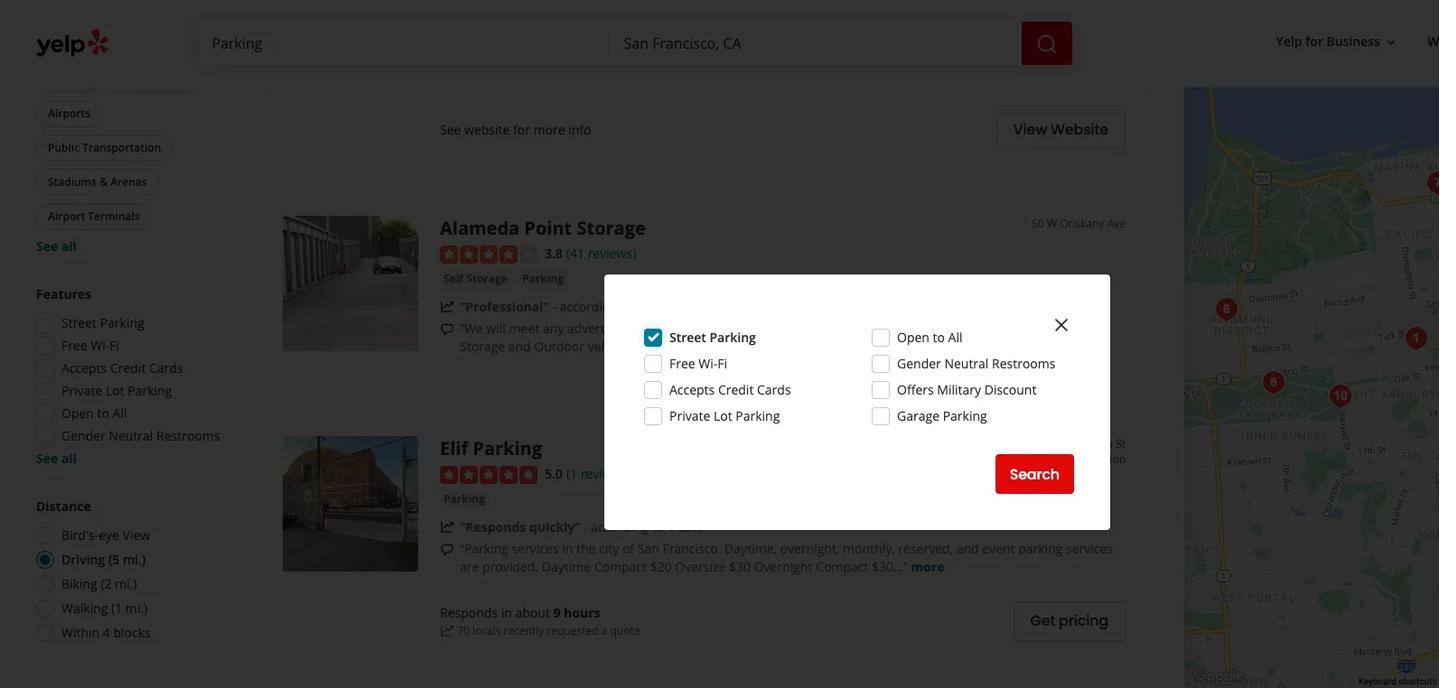 Task type: vqa. For each thing, say whether or not it's contained in the screenshot.
the Review
no



Task type: describe. For each thing, give the bounding box(es) containing it.
for inside yelp for business button
[[1306, 33, 1324, 50]]

344 14th st mission
[[1069, 436, 1126, 467]]

in left the 'our'
[[665, 320, 676, 337]]

1 vertical spatial parking link
[[440, 490, 489, 508]]

0 horizontal spatial street
[[61, 314, 97, 332]]

elif parking image
[[283, 436, 418, 572]]

about
[[515, 605, 550, 622]]

private lot parking inside group
[[61, 382, 172, 399]]

for inside "we will meet any advertised price in our area for comparable units or vehicle storage. 5x5 -10x20 indoor self storage and outdoor vehicle storage up to 35 ft. we have been in alameda…"
[[733, 320, 750, 337]]

private lot parking inside search dialog
[[670, 407, 780, 425]]

been
[[800, 338, 830, 355]]

0 vertical spatial parking button
[[36, 66, 99, 93]]

0 vertical spatial wi-
[[91, 337, 110, 354]]

0 horizontal spatial private
[[61, 382, 102, 399]]

category
[[36, 37, 93, 54]]

garage parking
[[897, 407, 987, 425]]

free wi-fi inside search dialog
[[670, 355, 727, 372]]

units
[[827, 320, 856, 337]]

hours
[[564, 605, 600, 622]]

0 vertical spatial more
[[534, 121, 565, 139]]

0 horizontal spatial street parking
[[61, 314, 144, 332]]

in up recently
[[501, 605, 512, 622]]

0 vertical spatial accepts credit cards
[[61, 360, 183, 377]]

storage.
[[919, 320, 967, 337]]

mi.) for driving (5 mi.)
[[123, 551, 146, 568]]

5x5
[[971, 320, 992, 337]]

price
[[633, 320, 662, 337]]

distance
[[36, 498, 91, 515]]

walking (1 mi.)
[[61, 600, 148, 617]]

all for features
[[61, 450, 77, 467]]

1 vertical spatial gender
[[61, 427, 106, 445]]

neutral inside search dialog
[[945, 355, 989, 372]]

outdoor
[[534, 338, 585, 355]]

valet
[[118, 71, 145, 87]]

0 vertical spatial according
[[560, 298, 617, 315]]

valet services
[[118, 71, 190, 87]]

monthly,
[[843, 540, 895, 557]]

driving (5 mi.)
[[61, 551, 146, 568]]

quote
[[610, 624, 640, 639]]

2 16 trending v2 image from the top
[[440, 624, 454, 639]]

search image
[[1036, 33, 1058, 55]]

storage inside "we will meet any advertised price in our area for comparable units or vehicle storage. 5x5 -10x20 indoor self storage and outdoor vehicle storage up to 35 ft. we have been in alameda…"
[[460, 338, 505, 355]]

alameda
[[440, 216, 520, 241]]

biking (2 mi.)
[[61, 576, 137, 593]]

"we will meet any advertised price in our area for comparable units or vehicle storage. 5x5 -10x20 indoor self storage and outdoor vehicle storage up to 35 ft. we have been in alameda…"
[[460, 320, 1102, 355]]

up
[[680, 338, 695, 355]]

mi.) for biking (2 mi.)
[[115, 576, 137, 593]]

stadiums & arenas
[[48, 174, 147, 190]]

0 horizontal spatial gender neutral restrooms
[[61, 427, 220, 445]]

group containing category
[[33, 37, 224, 256]]

search
[[1010, 464, 1060, 485]]

70
[[457, 624, 470, 639]]

francisco.
[[663, 540, 721, 557]]

see all button for category
[[36, 238, 77, 255]]

free inside search dialog
[[670, 355, 695, 372]]

search button
[[995, 454, 1074, 494]]

keyboard shortcuts
[[1359, 677, 1437, 687]]

alameda point storage link
[[440, 216, 646, 241]]

0 horizontal spatial open to all
[[61, 405, 127, 422]]

"parking services in the city of san francisco. daytime, overnight, monthly, reserved, and event parking services are provided. daytime compact $20 oversize $30 overnight compact $30…"
[[460, 540, 1113, 575]]

0 horizontal spatial restrooms
[[156, 427, 220, 445]]

accepts credit cards inside search dialog
[[670, 381, 791, 398]]

lombard street garage image
[[1420, 165, 1439, 201]]

16 speech v2 image
[[440, 543, 454, 557]]

get
[[1031, 611, 1055, 632]]

valet services button
[[107, 66, 202, 93]]

responds in about 9 hours
[[440, 605, 600, 622]]

(1 inside 'option group'
[[111, 600, 122, 617]]

ave
[[1107, 216, 1126, 232]]

responds
[[440, 605, 498, 622]]

1 vertical spatial according
[[591, 518, 649, 536]]

we
[[747, 338, 766, 355]]

1 16 trending v2 image from the top
[[440, 520, 454, 535]]

accepts inside search dialog
[[670, 381, 715, 398]]

1 horizontal spatial view
[[1013, 119, 1047, 140]]

get pricing button
[[1013, 602, 1126, 641]]

discount
[[985, 381, 1037, 398]]

(41 reviews)
[[566, 245, 636, 262]]

bird's-eye view
[[61, 527, 150, 544]]

mission
[[1087, 452, 1126, 467]]

2 services from the left
[[1066, 540, 1113, 557]]

or
[[859, 320, 872, 337]]

yelp
[[1276, 33, 1303, 50]]

see for features
[[36, 450, 58, 467]]

"professional"
[[460, 298, 549, 315]]

business
[[1327, 33, 1381, 50]]

airport
[[48, 209, 85, 224]]

0 horizontal spatial lot
[[106, 382, 124, 399]]

- inside "we will meet any advertised price in our area for comparable units or vehicle storage. 5x5 -10x20 indoor self storage and outdoor vehicle storage up to 35 ft. we have been in alameda…"
[[995, 320, 999, 337]]

oriskany
[[1060, 216, 1105, 232]]

more for parking
[[911, 558, 945, 575]]

"professional" - according to 2 users
[[460, 298, 679, 315]]

advertised
[[567, 320, 629, 337]]

user actions element
[[1262, 25, 1439, 61]]

0 vertical spatial see
[[440, 121, 461, 139]]

"responds
[[460, 518, 526, 536]]

16 speech v2 image
[[440, 322, 454, 337]]

0 horizontal spatial accepts
[[61, 360, 107, 377]]

alameda…"
[[848, 338, 914, 355]]

bird's-
[[61, 527, 99, 544]]

0 horizontal spatial for
[[513, 121, 530, 139]]

the
[[576, 540, 596, 557]]

point
[[524, 216, 572, 241]]

info
[[569, 121, 591, 139]]

self inside button
[[444, 271, 464, 287]]

more link for elif parking
[[911, 558, 945, 575]]

view inside 'option group'
[[122, 527, 150, 544]]

san
[[638, 540, 659, 557]]

restrooms inside search dialog
[[992, 355, 1056, 372]]

more link for alameda point storage
[[917, 338, 951, 355]]

view website link
[[996, 110, 1126, 149]]

shortcuts
[[1399, 677, 1437, 687]]

self storage button
[[440, 270, 511, 288]]

indoor
[[1038, 320, 1077, 337]]

(41 reviews) link
[[566, 243, 636, 263]]

1 vertical spatial all
[[113, 405, 127, 422]]

elif parking
[[440, 436, 542, 461]]

3.8
[[545, 245, 563, 262]]

self storage link
[[440, 270, 511, 288]]

street inside search dialog
[[670, 329, 706, 346]]

st
[[1116, 436, 1126, 452]]

to inside search dialog
[[933, 329, 945, 346]]

website
[[464, 121, 510, 139]]

search dialog
[[0, 0, 1439, 688]]

gender neutral restrooms inside search dialog
[[897, 355, 1056, 372]]

get pricing
[[1031, 611, 1109, 632]]

option group containing distance
[[31, 498, 224, 648]]

0 vertical spatial -
[[552, 298, 557, 315]]

3.8 star rating image
[[440, 246, 538, 264]]

any
[[543, 320, 564, 337]]

"parking
[[460, 540, 509, 557]]



Task type: locate. For each thing, give the bounding box(es) containing it.
0 vertical spatial vehicle
[[875, 320, 916, 337]]

1 vertical spatial lot
[[714, 407, 732, 425]]

requested
[[547, 624, 599, 639]]

1 horizontal spatial private
[[670, 407, 710, 425]]

1 horizontal spatial fi
[[718, 355, 727, 372]]

see website for more info
[[440, 121, 591, 139]]

storage
[[632, 338, 676, 355]]

see all down airport
[[36, 238, 77, 255]]

(1 review)
[[566, 465, 623, 483]]

0 vertical spatial parking link
[[519, 270, 567, 288]]

see all button
[[36, 238, 77, 255], [36, 450, 77, 467]]

2 see all from the top
[[36, 450, 77, 467]]

0 vertical spatial and
[[508, 338, 531, 355]]

1 vertical spatial fi
[[718, 355, 727, 372]]

ft.
[[731, 338, 744, 355]]

geary mall garage image
[[1208, 291, 1245, 328]]

more left info
[[534, 121, 565, 139]]

street down features
[[61, 314, 97, 332]]

3.8 link
[[545, 243, 563, 263]]

1 compact from the left
[[594, 558, 647, 575]]

None search field
[[197, 22, 1076, 65]]

storage up 'reviews)'
[[577, 216, 646, 241]]

1 horizontal spatial parking link
[[519, 270, 567, 288]]

0 vertical spatial (1
[[566, 465, 577, 483]]

0 horizontal spatial compact
[[594, 558, 647, 575]]

for
[[1306, 33, 1324, 50], [513, 121, 530, 139], [733, 320, 750, 337]]

view left website
[[1013, 119, 1047, 140]]

and down meet
[[508, 338, 531, 355]]

storage down "we
[[460, 338, 505, 355]]

mi.) for walking (1 mi.)
[[125, 600, 148, 617]]

1 horizontal spatial wi-
[[699, 355, 718, 372]]

1 vertical spatial gender neutral restrooms
[[61, 427, 220, 445]]

open
[[897, 329, 930, 346], [61, 405, 94, 422]]

1 vertical spatial -
[[995, 320, 999, 337]]

1 vertical spatial wi-
[[699, 355, 718, 372]]

more
[[534, 121, 565, 139], [917, 338, 951, 355], [911, 558, 945, 575]]

eye
[[99, 527, 119, 544]]

16 trending v2 image
[[440, 300, 454, 314]]

0 vertical spatial neutral
[[945, 355, 989, 372]]

0 vertical spatial free
[[61, 337, 87, 354]]

0 vertical spatial for
[[1306, 33, 1324, 50]]

free wi-fi down the 'our'
[[670, 355, 727, 372]]

see down airport
[[36, 238, 58, 255]]

0 horizontal spatial wi-
[[91, 337, 110, 354]]

0 horizontal spatial all
[[113, 405, 127, 422]]

0 vertical spatial gender
[[897, 355, 941, 372]]

1 horizontal spatial vehicle
[[875, 320, 916, 337]]

1 horizontal spatial private lot parking
[[670, 407, 780, 425]]

to
[[621, 298, 633, 315], [933, 329, 945, 346], [698, 338, 710, 355], [97, 405, 109, 422], [652, 518, 664, 536]]

street left '35'
[[670, 329, 706, 346]]

mi.)
[[123, 551, 146, 568], [115, 576, 137, 593], [125, 600, 148, 617]]

1 vertical spatial 16 trending v2 image
[[440, 624, 454, 639]]

0 vertical spatial see all button
[[36, 238, 77, 255]]

(41
[[566, 245, 585, 262]]

self up 16 trending v2 image
[[444, 271, 464, 287]]

to inside "we will meet any advertised price in our area for comparable units or vehicle storage. 5x5 -10x20 indoor self storage and outdoor vehicle storage up to 35 ft. we have been in alameda…"
[[698, 338, 710, 355]]

storage
[[577, 216, 646, 241], [466, 271, 508, 287], [460, 338, 505, 355]]

services down quickly"
[[512, 540, 559, 557]]

1 horizontal spatial neutral
[[945, 355, 989, 372]]

walking
[[61, 600, 108, 617]]

wi- down features
[[91, 337, 110, 354]]

0 horizontal spatial private lot parking
[[61, 382, 172, 399]]

compact down of on the left
[[594, 558, 647, 575]]

1 horizontal spatial restrooms
[[992, 355, 1056, 372]]

0 horizontal spatial parking link
[[440, 490, 489, 508]]

1 vertical spatial mi.)
[[115, 576, 137, 593]]

70 locals recently requested a quote
[[457, 624, 640, 639]]

mi.) right (5
[[123, 551, 146, 568]]

see up distance
[[36, 450, 58, 467]]

accepts
[[61, 360, 107, 377], [670, 381, 715, 398]]

5 star rating image
[[440, 466, 538, 484]]

parking link down the 5 star rating image
[[440, 490, 489, 508]]

compact
[[594, 558, 647, 575], [816, 558, 869, 575]]

1 vertical spatial free wi-fi
[[670, 355, 727, 372]]

credit inside group
[[110, 360, 146, 377]]

alamo square parking image
[[1398, 320, 1434, 356]]

vehicle up alameda…" at right
[[875, 320, 916, 337]]

0 vertical spatial open to all
[[897, 329, 963, 346]]

more link down storage.
[[917, 338, 951, 355]]

wi- right up
[[699, 355, 718, 372]]

website
[[1051, 119, 1109, 140]]

for right yelp
[[1306, 33, 1324, 50]]

1 vertical spatial neutral
[[109, 427, 153, 445]]

offers military discount
[[897, 381, 1037, 398]]

blocks
[[113, 624, 151, 642]]

neutral
[[945, 355, 989, 372], [109, 427, 153, 445]]

credit inside search dialog
[[718, 381, 754, 398]]

1 vertical spatial storage
[[466, 271, 508, 287]]

(5
[[108, 551, 120, 568]]

1 vertical spatial credit
[[718, 381, 754, 398]]

self inside "we will meet any advertised price in our area for comparable units or vehicle storage. 5x5 -10x20 indoor self storage and outdoor vehicle storage up to 35 ft. we have been in alameda…"
[[1081, 320, 1102, 337]]

$30…"
[[872, 558, 908, 575]]

public
[[48, 140, 80, 155]]

street parking inside search dialog
[[670, 329, 756, 346]]

mi.) up blocks
[[125, 600, 148, 617]]

accepts down features
[[61, 360, 107, 377]]

all
[[948, 329, 963, 346], [113, 405, 127, 422]]

1 vertical spatial private
[[670, 407, 710, 425]]

1 horizontal spatial accepts credit cards
[[670, 381, 791, 398]]

view website
[[1013, 119, 1109, 140]]

2 vertical spatial see
[[36, 450, 58, 467]]

airport terminals button
[[36, 203, 152, 230]]

2 vertical spatial storage
[[460, 338, 505, 355]]

0 horizontal spatial parking button
[[36, 66, 99, 93]]

0 horizontal spatial credit
[[110, 360, 146, 377]]

2 all from the top
[[61, 450, 77, 467]]

parking button down the 5 star rating image
[[440, 490, 489, 508]]

-
[[552, 298, 557, 315], [995, 320, 999, 337], [584, 518, 588, 536]]

credit
[[110, 360, 146, 377], [718, 381, 754, 398]]

0 vertical spatial private
[[61, 382, 102, 399]]

16 chevron down v2 image
[[1384, 35, 1399, 49]]

cards inside group
[[149, 360, 183, 377]]

garage
[[897, 407, 940, 425]]

offers
[[897, 381, 934, 398]]

have
[[769, 338, 797, 355]]

- right 5x5
[[995, 320, 999, 337]]

free wi-fi
[[61, 337, 119, 354], [670, 355, 727, 372]]

compact down monthly, on the bottom of page
[[816, 558, 869, 575]]

yelp for business button
[[1269, 26, 1406, 58]]

see all button up distance
[[36, 450, 77, 467]]

1 horizontal spatial and
[[957, 540, 979, 557]]

for up ft.
[[733, 320, 750, 337]]

0 vertical spatial free wi-fi
[[61, 337, 119, 354]]

0 horizontal spatial free
[[61, 337, 87, 354]]

storage inside button
[[466, 271, 508, 287]]

"responds quickly" - according to 1 user
[[460, 518, 704, 536]]

area
[[703, 320, 729, 337]]

quickly"
[[529, 518, 581, 536]]

35
[[714, 338, 728, 355]]

gender inside search dialog
[[897, 355, 941, 372]]

services
[[148, 71, 190, 87]]

1 vertical spatial restrooms
[[156, 427, 220, 445]]

see all for category
[[36, 238, 77, 255]]

parking
[[1018, 540, 1063, 557]]

0 horizontal spatial cards
[[149, 360, 183, 377]]

all up distance
[[61, 450, 77, 467]]

more down storage.
[[917, 338, 951, 355]]

0 horizontal spatial fi
[[110, 337, 119, 354]]

0 vertical spatial group
[[33, 37, 224, 256]]

alameda point storage image
[[283, 216, 418, 352]]

- up any
[[552, 298, 557, 315]]

free wi-fi down features
[[61, 337, 119, 354]]

0 horizontal spatial free wi-fi
[[61, 337, 119, 354]]

see all up distance
[[36, 450, 77, 467]]

group containing features
[[31, 286, 224, 468]]

0 vertical spatial mi.)
[[123, 551, 146, 568]]

cards inside search dialog
[[757, 381, 791, 398]]

in
[[665, 320, 676, 337], [833, 338, 844, 355], [562, 540, 573, 557], [501, 605, 512, 622]]

- up the
[[584, 518, 588, 536]]

2 vertical spatial more
[[911, 558, 945, 575]]

2 horizontal spatial -
[[995, 320, 999, 337]]

according up of on the left
[[591, 518, 649, 536]]

1 vertical spatial more
[[917, 338, 951, 355]]

1 horizontal spatial cards
[[757, 381, 791, 398]]

reviews)
[[588, 245, 636, 262]]

more for point
[[917, 338, 951, 355]]

yelp for business
[[1276, 33, 1381, 50]]

0 horizontal spatial view
[[122, 527, 150, 544]]

music concourse parking image
[[1255, 365, 1292, 401]]

kezar parking lot image
[[1322, 378, 1358, 414]]

city
[[599, 540, 619, 557]]

airports button
[[36, 100, 102, 127]]

google image
[[1189, 665, 1249, 688]]

see all button for features
[[36, 450, 77, 467]]

view
[[1013, 119, 1047, 140], [122, 527, 150, 544]]

0 vertical spatial private lot parking
[[61, 382, 172, 399]]

public transportation button
[[36, 135, 173, 162]]

all inside search dialog
[[948, 329, 963, 346]]

0 horizontal spatial vehicle
[[588, 338, 629, 355]]

oversize
[[675, 558, 726, 575]]

lot inside search dialog
[[714, 407, 732, 425]]

see all for features
[[36, 450, 77, 467]]

16 trending v2 image up 16 speech v2 icon
[[440, 520, 454, 535]]

parking button up airports
[[36, 66, 99, 93]]

view right eye
[[122, 527, 150, 544]]

gender up offers at the right
[[897, 355, 941, 372]]

arenas
[[110, 174, 147, 190]]

0 horizontal spatial open
[[61, 405, 94, 422]]

0 vertical spatial storage
[[577, 216, 646, 241]]

self storage
[[444, 271, 508, 287]]

storage down 3.8 star rating image
[[466, 271, 508, 287]]

option group
[[31, 498, 224, 648]]

open inside search dialog
[[897, 329, 930, 346]]

close image
[[1051, 314, 1072, 336]]

2 vertical spatial -
[[584, 518, 588, 536]]

mi.) right (2
[[115, 576, 137, 593]]

16 trending v2 image
[[440, 520, 454, 535], [440, 624, 454, 639]]

features
[[36, 286, 92, 303]]

free wi-fi inside group
[[61, 337, 119, 354]]

parking button for parking link to the top
[[519, 270, 567, 288]]

1 horizontal spatial -
[[584, 518, 588, 536]]

fi
[[110, 337, 119, 354], [718, 355, 727, 372]]

airports
[[48, 106, 90, 121]]

2 see all button from the top
[[36, 450, 77, 467]]

map region
[[993, 44, 1439, 688]]

1 vertical spatial vehicle
[[588, 338, 629, 355]]

parking button for bottom parking link
[[440, 490, 489, 508]]

services right parking
[[1066, 540, 1113, 557]]

driving
[[61, 551, 105, 568]]

free
[[61, 337, 87, 354], [670, 355, 695, 372]]

see for category
[[36, 238, 58, 255]]

a
[[601, 624, 607, 639]]

0 vertical spatial all
[[61, 238, 77, 255]]

1 services from the left
[[512, 540, 559, 557]]

in up daytime
[[562, 540, 573, 557]]

1 vertical spatial see
[[36, 238, 58, 255]]

see left website
[[440, 121, 461, 139]]

comparable
[[753, 320, 824, 337]]

recently
[[504, 624, 544, 639]]

all for category
[[61, 238, 77, 255]]

&
[[100, 174, 108, 190]]

0 vertical spatial all
[[948, 329, 963, 346]]

reserved,
[[898, 540, 953, 557]]

neutral inside group
[[109, 427, 153, 445]]

0 horizontal spatial self
[[444, 271, 464, 287]]

9
[[553, 605, 561, 622]]

and left the event
[[957, 540, 979, 557]]

2 compact from the left
[[816, 558, 869, 575]]

1 see all from the top
[[36, 238, 77, 255]]

and inside "parking services in the city of san francisco. daytime, overnight, monthly, reserved, and event parking services are provided. daytime compact $20 oversize $30 overnight compact $30…"
[[957, 540, 979, 557]]

1 horizontal spatial free wi-fi
[[670, 355, 727, 372]]

of
[[622, 540, 634, 557]]

more down reserved,
[[911, 558, 945, 575]]

self right close image
[[1081, 320, 1102, 337]]

overnight
[[754, 558, 813, 575]]

16 trending v2 image left 70
[[440, 624, 454, 639]]

1 vertical spatial and
[[957, 540, 979, 557]]

open to all inside search dialog
[[897, 329, 963, 346]]

will
[[486, 320, 506, 337]]

and inside "we will meet any advertised price in our area for comparable units or vehicle storage. 5x5 -10x20 indoor self storage and outdoor vehicle storage up to 35 ft. we have been in alameda…"
[[508, 338, 531, 355]]

gender
[[897, 355, 941, 372], [61, 427, 106, 445]]

stadiums
[[48, 174, 97, 190]]

more link down reserved,
[[911, 558, 945, 575]]

1 vertical spatial free
[[670, 355, 695, 372]]

50
[[1032, 216, 1044, 232]]

1 horizontal spatial for
[[733, 320, 750, 337]]

2 vertical spatial parking button
[[440, 490, 489, 508]]

1 vertical spatial see all button
[[36, 450, 77, 467]]

gender up distance
[[61, 427, 106, 445]]

vehicle
[[875, 320, 916, 337], [588, 338, 629, 355]]

1 horizontal spatial gender
[[897, 355, 941, 372]]

1 see all button from the top
[[36, 238, 77, 255]]

1 vertical spatial view
[[122, 527, 150, 544]]

1 horizontal spatial compact
[[816, 558, 869, 575]]

free down features
[[61, 337, 87, 354]]

344
[[1069, 436, 1088, 452]]

parking link down 3.8
[[519, 270, 567, 288]]

wi- inside search dialog
[[699, 355, 718, 372]]

parking link
[[519, 270, 567, 288], [440, 490, 489, 508]]

1 horizontal spatial accepts
[[670, 381, 715, 398]]

0 vertical spatial more link
[[917, 338, 951, 355]]

are
[[460, 558, 479, 575]]

fi inside search dialog
[[718, 355, 727, 372]]

1 vertical spatial all
[[61, 450, 77, 467]]

all down airport
[[61, 238, 77, 255]]

free down the 'our'
[[670, 355, 695, 372]]

(1 right '5.0' at the left bottom of the page
[[566, 465, 577, 483]]

1 horizontal spatial credit
[[718, 381, 754, 398]]

1 horizontal spatial lot
[[714, 407, 732, 425]]

accepts down up
[[670, 381, 715, 398]]

0 vertical spatial accepts
[[61, 360, 107, 377]]

1 horizontal spatial gender neutral restrooms
[[897, 355, 1056, 372]]

daytime
[[542, 558, 591, 575]]

see all button down airport
[[36, 238, 77, 255]]

daytime,
[[725, 540, 777, 557]]

1 vertical spatial open
[[61, 405, 94, 422]]

w
[[1047, 216, 1057, 232]]

according up advertised
[[560, 298, 617, 315]]

group
[[33, 37, 224, 256], [31, 286, 224, 468]]

14th
[[1090, 436, 1113, 452]]

street parking
[[61, 314, 144, 332], [670, 329, 756, 346]]

0 vertical spatial open
[[897, 329, 930, 346]]

0 vertical spatial fi
[[110, 337, 119, 354]]

0 vertical spatial self
[[444, 271, 464, 287]]

1 all from the top
[[61, 238, 77, 255]]

1 vertical spatial private lot parking
[[670, 407, 780, 425]]

parking button down 3.8
[[519, 270, 567, 288]]

for right website
[[513, 121, 530, 139]]

1 vertical spatial parking button
[[519, 270, 567, 288]]

1 vertical spatial self
[[1081, 320, 1102, 337]]

(2
[[101, 576, 112, 593]]

0 horizontal spatial and
[[508, 338, 531, 355]]

5.0 link
[[545, 464, 563, 483]]

in down units
[[833, 338, 844, 355]]

private inside search dialog
[[670, 407, 710, 425]]

(1 down (2
[[111, 600, 122, 617]]

0 horizontal spatial gender
[[61, 427, 106, 445]]

in inside "parking services in the city of san francisco. daytime, overnight, monthly, reserved, and event parking services are provided. daytime compact $20 oversize $30 overnight compact $30…"
[[562, 540, 573, 557]]

0 horizontal spatial (1
[[111, 600, 122, 617]]

vehicle down advertised
[[588, 338, 629, 355]]



